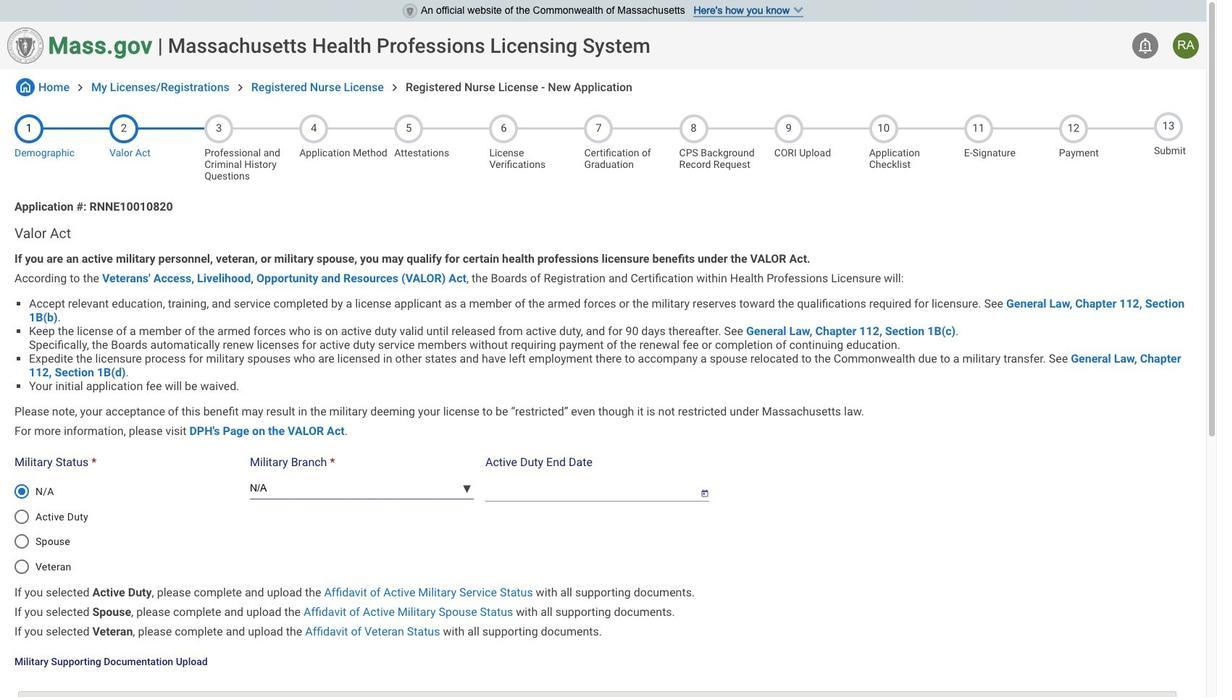 Task type: vqa. For each thing, say whether or not it's contained in the screenshot.
text box
no



Task type: locate. For each thing, give the bounding box(es) containing it.
1 horizontal spatial no color image
[[388, 80, 402, 95]]

massachusetts state seal image
[[7, 28, 43, 64]]

no color image
[[1137, 37, 1154, 54], [73, 80, 88, 95], [233, 80, 248, 95]]

1 vertical spatial heading
[[14, 225, 1192, 242]]

0 vertical spatial heading
[[168, 34, 650, 58]]

0 horizontal spatial no color image
[[73, 80, 88, 95]]

massachusetts state seal image
[[403, 4, 417, 18]]

no color image
[[16, 78, 35, 96], [388, 80, 402, 95]]

None field
[[485, 477, 689, 502]]

heading
[[168, 34, 650, 58], [14, 225, 1192, 242]]

1 horizontal spatial no color image
[[233, 80, 248, 95]]

option group
[[6, 474, 246, 585]]



Task type: describe. For each thing, give the bounding box(es) containing it.
2 horizontal spatial no color image
[[1137, 37, 1154, 54]]

0 horizontal spatial no color image
[[16, 78, 35, 96]]



